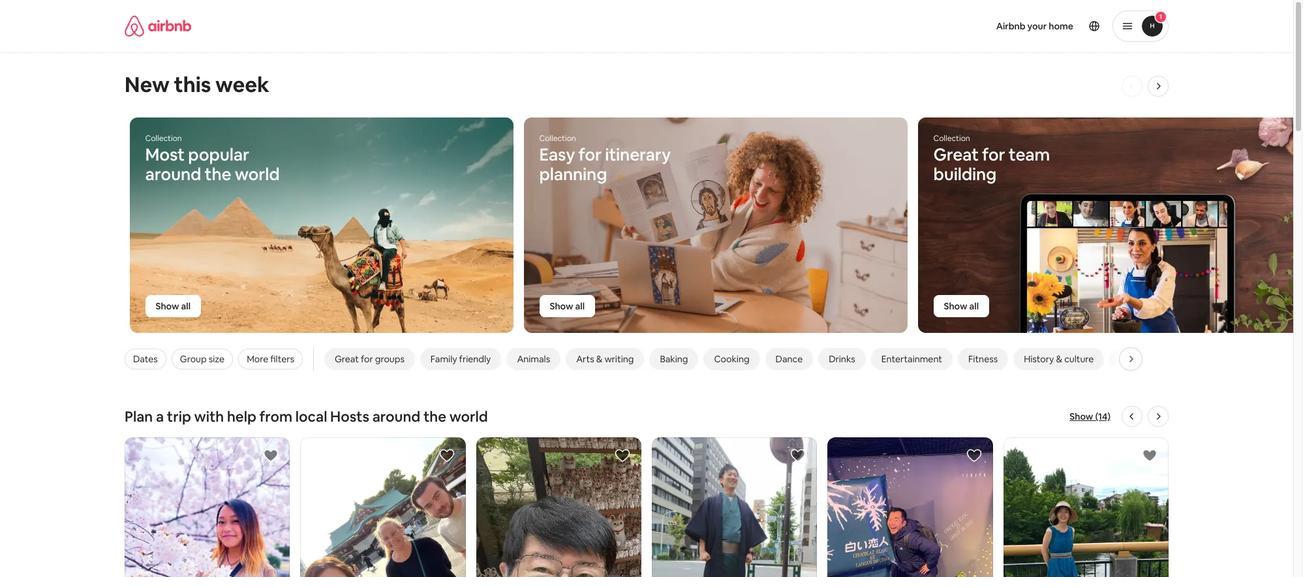 Task type: locate. For each thing, give the bounding box(es) containing it.
hosts
[[330, 407, 369, 426]]

0 vertical spatial the
[[205, 163, 231, 185]]

for inside collection easy for itinerary planning
[[579, 144, 602, 166]]

1 horizontal spatial great
[[934, 144, 979, 166]]

the inside collection most popular around the world
[[205, 163, 231, 185]]

show (14) link
[[1070, 410, 1111, 423]]

0 horizontal spatial show all
[[156, 300, 191, 312]]

0 vertical spatial world
[[235, 163, 280, 185]]

more
[[247, 353, 268, 365]]

collection inside collection easy for itinerary planning
[[540, 133, 576, 144]]

arts & writing button
[[566, 348, 645, 370]]

1 & from the left
[[597, 353, 603, 365]]

show all link up the arts
[[540, 295, 595, 317]]

for left team
[[983, 144, 1006, 166]]

0 vertical spatial around
[[145, 163, 201, 185]]

2 save this experience image from the left
[[1142, 448, 1158, 463]]

most
[[145, 144, 185, 166]]

for inside button
[[361, 353, 373, 365]]

for for planning
[[579, 144, 602, 166]]

& right the arts
[[597, 353, 603, 365]]

1 horizontal spatial show all
[[550, 300, 585, 312]]

magic
[[1120, 353, 1146, 365]]

1 horizontal spatial for
[[579, 144, 602, 166]]

show all up fitness button
[[944, 300, 979, 312]]

show all up group
[[156, 300, 191, 312]]

around
[[145, 163, 201, 185], [373, 407, 421, 426]]

1 show all link from the left
[[145, 295, 201, 317]]

show
[[156, 300, 179, 312], [550, 300, 574, 312], [944, 300, 968, 312], [1070, 411, 1094, 422]]

for right easy
[[579, 144, 602, 166]]

history & culture
[[1024, 353, 1094, 365]]

all up group
[[181, 300, 191, 312]]

save this experience image
[[791, 448, 806, 463], [1142, 448, 1158, 463]]

dance element
[[776, 353, 803, 365]]

2 horizontal spatial all
[[970, 300, 979, 312]]

show all for great for team building
[[944, 300, 979, 312]]

show up fitness button
[[944, 300, 968, 312]]

group size button
[[172, 349, 233, 369]]

entertainment element
[[882, 353, 943, 365]]

3 all from the left
[[970, 300, 979, 312]]

2 horizontal spatial for
[[983, 144, 1006, 166]]

drinks button
[[819, 348, 866, 370]]

1 show all from the left
[[156, 300, 191, 312]]

fitness button
[[958, 348, 1009, 370]]

0 horizontal spatial save this experience image
[[791, 448, 806, 463]]

for
[[579, 144, 602, 166], [983, 144, 1006, 166], [361, 353, 373, 365]]

with
[[194, 407, 224, 426]]

collection down new
[[145, 133, 182, 144]]

show up animals
[[550, 300, 574, 312]]

the
[[205, 163, 231, 185], [424, 407, 447, 426]]

2 horizontal spatial collection
[[934, 133, 971, 144]]

1 horizontal spatial all
[[575, 300, 585, 312]]

0 horizontal spatial show all link
[[145, 295, 201, 317]]

3 collection from the left
[[934, 133, 971, 144]]

0 vertical spatial great
[[934, 144, 979, 166]]

family friendly button
[[420, 348, 502, 370]]

great for groups button
[[324, 348, 415, 370]]

all
[[181, 300, 191, 312], [575, 300, 585, 312], [970, 300, 979, 312]]

show for great for team building
[[944, 300, 968, 312]]

2 horizontal spatial show all
[[944, 300, 979, 312]]

0 horizontal spatial around
[[145, 163, 201, 185]]

new this week group
[[0, 117, 1303, 334]]

2 horizontal spatial show all link
[[934, 295, 990, 317]]

itinerary
[[605, 144, 671, 166]]

collection inside collection most popular around the world
[[145, 133, 182, 144]]

0 horizontal spatial the
[[205, 163, 231, 185]]

0 horizontal spatial world
[[235, 163, 280, 185]]

the down family
[[424, 407, 447, 426]]

&
[[597, 353, 603, 365], [1057, 353, 1063, 365]]

collection most popular around the world
[[145, 133, 280, 185]]

0 horizontal spatial &
[[597, 353, 603, 365]]

for inside collection great for team building
[[983, 144, 1006, 166]]

friendly
[[459, 353, 491, 365]]

1 horizontal spatial save this experience image
[[1142, 448, 1158, 463]]

1 horizontal spatial collection
[[540, 133, 576, 144]]

1 vertical spatial the
[[424, 407, 447, 426]]

0 horizontal spatial all
[[181, 300, 191, 312]]

baking button
[[650, 348, 699, 370]]

2 show all link from the left
[[540, 295, 595, 317]]

0 horizontal spatial for
[[361, 353, 373, 365]]

world
[[235, 163, 280, 185], [450, 407, 488, 426]]

size
[[209, 353, 225, 365]]

dates button
[[125, 349, 166, 369]]

0 horizontal spatial collection
[[145, 133, 182, 144]]

& inside arts & writing button
[[597, 353, 603, 365]]

all up fitness button
[[970, 300, 979, 312]]

1 horizontal spatial &
[[1057, 353, 1063, 365]]

great
[[934, 144, 979, 166], [335, 353, 359, 365]]

& inside history & culture button
[[1057, 353, 1063, 365]]

3 show all link from the left
[[934, 295, 990, 317]]

history & culture button
[[1014, 348, 1105, 370]]

0 horizontal spatial great
[[335, 353, 359, 365]]

1 horizontal spatial around
[[373, 407, 421, 426]]

cooking
[[714, 353, 750, 365]]

1 vertical spatial world
[[450, 407, 488, 426]]

for left groups
[[361, 353, 373, 365]]

collection inside collection great for team building
[[934, 133, 971, 144]]

show all link up group
[[145, 295, 201, 317]]

collection up building
[[934, 133, 971, 144]]

great inside button
[[335, 353, 359, 365]]

popular
[[188, 144, 249, 166]]

cooking element
[[714, 353, 750, 365]]

collection
[[145, 133, 182, 144], [540, 133, 576, 144], [934, 133, 971, 144]]

collection for easy
[[540, 133, 576, 144]]

show all link
[[145, 295, 201, 317], [540, 295, 595, 317], [934, 295, 990, 317]]

great for groups
[[335, 353, 405, 365]]

2 show all from the left
[[550, 300, 585, 312]]

& left culture
[[1057, 353, 1063, 365]]

filters
[[270, 353, 294, 365]]

for for building
[[983, 144, 1006, 166]]

1 horizontal spatial show all link
[[540, 295, 595, 317]]

family
[[431, 353, 457, 365]]

collection up planning
[[540, 133, 576, 144]]

magic element
[[1120, 353, 1146, 365]]

your
[[1028, 20, 1047, 32]]

trip
[[167, 407, 191, 426]]

1 collection from the left
[[145, 133, 182, 144]]

show all link up fitness button
[[934, 295, 990, 317]]

profile element
[[761, 0, 1169, 52]]

animals
[[517, 353, 550, 365]]

show up dates dropdown button
[[156, 300, 179, 312]]

1 vertical spatial great
[[335, 353, 359, 365]]

3 save this experience image from the left
[[615, 448, 631, 463]]

show all
[[156, 300, 191, 312], [550, 300, 585, 312], [944, 300, 979, 312]]

1 horizontal spatial the
[[424, 407, 447, 426]]

save this experience image
[[263, 448, 279, 463], [439, 448, 455, 463], [615, 448, 631, 463], [967, 448, 982, 463]]

1 all from the left
[[181, 300, 191, 312]]

group
[[180, 353, 207, 365]]

entertainment button
[[871, 348, 953, 370]]

culture
[[1065, 353, 1094, 365]]

2 & from the left
[[1057, 353, 1063, 365]]

all up the arts
[[575, 300, 585, 312]]

2 collection from the left
[[540, 133, 576, 144]]

the right most
[[205, 163, 231, 185]]

2 all from the left
[[575, 300, 585, 312]]

show all up the arts
[[550, 300, 585, 312]]

airbnb your home
[[997, 20, 1074, 32]]

all for planning
[[575, 300, 585, 312]]

show all for most popular around the world
[[156, 300, 191, 312]]

2 save this experience image from the left
[[439, 448, 455, 463]]

3 show all from the left
[[944, 300, 979, 312]]



Task type: vqa. For each thing, say whether or not it's contained in the screenshot.
the left Save this Experience icon
yes



Task type: describe. For each thing, give the bounding box(es) containing it.
baking element
[[660, 353, 688, 365]]

groups
[[375, 353, 405, 365]]

& for history
[[1057, 353, 1063, 365]]

1 button
[[1113, 10, 1169, 42]]

new this week
[[125, 71, 269, 98]]

help
[[227, 407, 256, 426]]

home
[[1049, 20, 1074, 32]]

show for easy for itinerary planning
[[550, 300, 574, 312]]

history
[[1024, 353, 1055, 365]]

collection great for team building
[[934, 133, 1050, 185]]

airbnb
[[997, 20, 1026, 32]]

great for groups element
[[335, 353, 405, 365]]

local
[[296, 407, 327, 426]]

show all link for great for team building
[[934, 295, 990, 317]]

plan
[[125, 407, 153, 426]]

collection for great
[[934, 133, 971, 144]]

1 vertical spatial around
[[373, 407, 421, 426]]

show all link for easy for itinerary planning
[[540, 295, 595, 317]]

show all link for most popular around the world
[[145, 295, 201, 317]]

history & culture element
[[1024, 353, 1094, 365]]

drinks
[[829, 353, 856, 365]]

show all for easy for itinerary planning
[[550, 300, 585, 312]]

cooking button
[[704, 348, 760, 370]]

dance
[[776, 353, 803, 365]]

writing
[[605, 353, 634, 365]]

great inside collection great for team building
[[934, 144, 979, 166]]

4 save this experience image from the left
[[967, 448, 982, 463]]

dance button
[[765, 348, 813, 370]]

drinks element
[[829, 353, 856, 365]]

building
[[934, 163, 997, 185]]

a
[[156, 407, 164, 426]]

dates
[[133, 353, 158, 365]]

arts & writing
[[576, 353, 634, 365]]

fitness
[[969, 353, 998, 365]]

1 horizontal spatial world
[[450, 407, 488, 426]]

1 save this experience image from the left
[[263, 448, 279, 463]]

show left (14)
[[1070, 411, 1094, 422]]

animals element
[[517, 353, 550, 365]]

all for building
[[970, 300, 979, 312]]

from
[[259, 407, 292, 426]]

group size
[[180, 353, 225, 365]]

collection easy for itinerary planning
[[540, 133, 671, 185]]

world inside collection most popular around the world
[[235, 163, 280, 185]]

plan a trip with help from local hosts around the world
[[125, 407, 488, 426]]

1
[[1160, 12, 1163, 21]]

1 save this experience image from the left
[[791, 448, 806, 463]]

more filters
[[247, 353, 294, 365]]

new
[[125, 71, 170, 98]]

entertainment
[[882, 353, 943, 365]]

fitness element
[[969, 353, 998, 365]]

family friendly element
[[431, 353, 491, 365]]

around inside collection most popular around the world
[[145, 163, 201, 185]]

family friendly
[[431, 353, 491, 365]]

more filters button
[[238, 349, 303, 369]]

show for most popular around the world
[[156, 300, 179, 312]]

show (14)
[[1070, 411, 1111, 422]]

airbnb your home link
[[989, 12, 1082, 40]]

magic button
[[1110, 348, 1156, 370]]

all for the
[[181, 300, 191, 312]]

baking
[[660, 353, 688, 365]]

this week
[[174, 71, 269, 98]]

(14)
[[1096, 411, 1111, 422]]

arts & writing element
[[576, 353, 634, 365]]

arts
[[576, 353, 595, 365]]

collection for most
[[145, 133, 182, 144]]

easy
[[540, 144, 575, 166]]

team
[[1009, 144, 1050, 166]]

planning
[[540, 163, 607, 185]]

& for arts
[[597, 353, 603, 365]]

animals button
[[507, 348, 561, 370]]



